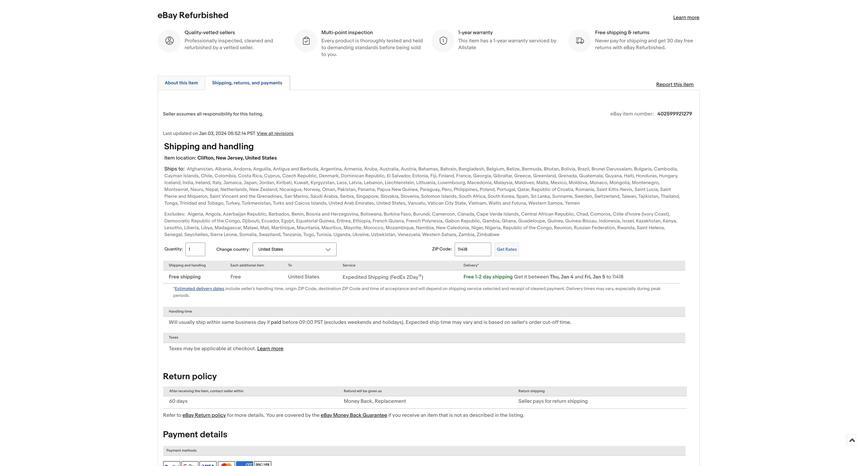 Task type: describe. For each thing, give the bounding box(es) containing it.
of right the receipt
[[525, 286, 529, 292]]

item right an
[[427, 413, 438, 419]]

time inside include seller's handling time, origin zip code, destination zip code and time of acceptance and will depend on shipping service selected and receipt of cleared payment. delivery times may vary, especially during peak periods.
[[370, 286, 379, 292]]

2 horizontal spatial time
[[440, 320, 451, 326]]

is inside multi-point inspection every product is thoroughly tested and held to demanding standards before being sold to you.
[[355, 38, 359, 44]]

bissau,
[[583, 218, 598, 224]]

0 vertical spatial handling
[[219, 142, 254, 152]]

and right code at the bottom left
[[362, 286, 369, 292]]

dates
[[213, 286, 224, 292]]

zambia,
[[458, 232, 476, 238]]

be for applicable
[[194, 346, 200, 352]]

0 vertical spatial 1-
[[458, 29, 462, 36]]

tunisia,
[[316, 232, 332, 238]]

a inside quality-vetted sellers professionally inspected, cleaned and refurbished by a vetted seller.
[[219, 44, 222, 51]]

united up anguilla,
[[245, 155, 261, 161]]

0 horizontal spatial returns
[[595, 44, 612, 51]]

inspected,
[[218, 38, 243, 44]]

the down angola,
[[217, 218, 224, 224]]

google pay image
[[181, 462, 198, 467]]

czech
[[282, 173, 296, 179]]

zip code:
[[432, 247, 452, 252]]

learn more
[[673, 14, 699, 21]]

seller pays for return shipping
[[518, 399, 588, 405]]

republic, down canada,
[[461, 218, 481, 224]]

2
[[479, 274, 482, 280]]

guatemala,
[[579, 173, 604, 179]]

seller assumes all responsibility for this listing.
[[163, 111, 263, 117]]

1 vertical spatial shipping
[[169, 263, 184, 268]]

barbuda,
[[300, 166, 319, 172]]

responsibility
[[203, 111, 232, 117]]

Quantity: text field
[[186, 243, 205, 257]]

shipping up the 'pays'
[[530, 389, 545, 394]]

payments
[[261, 80, 282, 86]]

slovenia,
[[401, 194, 420, 199]]

republic inside the afghanistan, albania, andorra, anguilla, antigua and barbuda, argentina, armenia, aruba, australia, austria, bahamas, bahrain, bangladesh, belgium, belize, bermuda, bhutan, bolivia, brazil, brunei darussalam, bulgaria, cambodia, cayman islands, chile, colombia, costa rica, cyprus, czech republic, denmark, dominican republic, el salvador, estonia, fiji, finland, france, georgia, gibraltar, greece, greenland, grenada, guatemala, guyana, haiti, honduras, hungary, iceland, india, ireland, italy, jamaica, japan, jordan, kiribati, kuwait, kyrgyzstan, laos, latvia, lebanon, liechtenstein, lithuania, luxembourg, macedonia, malaysia, maldives, malta, mexico, moldova, monaco, mongolia, montenegro, montserrat, nauru, nepal, netherlands, new zealand, nicaragua, norway, oman, pakistan, panama, papua new guinea, paraguay, peru, philippines, poland, portugal, qatar, republic of croatia, romania, saint kitts-nevis, saint lucia, saint pierre and miquelon, saint vincent and the grenadines, san marino, saudi arabia, serbia, singapore, slovakia, slovenia, solomon islands, south africa, south korea, spain, sri lanka, suriname, sweden, switzerland, taiwan, tajikistan, thailand, tonga, trinidad and tobago, turkey, turkmenistan, turks and caicos islands, united arab emirates, united states, vanuatu, vatican city state, vietnam, wallis and futuna, western samoa, yemen
[[531, 187, 551, 193]]

samoa,
[[548, 200, 564, 206]]

0 vertical spatial shipping and handling
[[164, 142, 254, 152]]

kiribati,
[[276, 180, 293, 186]]

number:
[[634, 111, 654, 117]]

2 vertical spatial may
[[183, 346, 193, 352]]

1 horizontal spatial zip
[[342, 286, 348, 292]]

item left number:
[[623, 111, 633, 117]]

and up the czech
[[291, 166, 299, 172]]

2024
[[216, 131, 227, 136]]

0 horizontal spatial all
[[197, 111, 202, 117]]

and down korea,
[[502, 200, 511, 206]]

point
[[335, 29, 347, 36]]

saint down montenegro,
[[635, 187, 645, 193]]

taxes for taxes may be applicable at checkout. learn more
[[169, 346, 182, 352]]

learn more link for ebay refurbished
[[673, 14, 699, 21]]

product
[[335, 38, 354, 44]]

andorra,
[[233, 166, 252, 172]]

israel,
[[622, 218, 635, 224]]

0 horizontal spatial guinea,
[[319, 218, 336, 224]]

last updated on jan 03, 2024 05:52:14 pst view all revisions
[[163, 131, 294, 136]]

guadeloupe,
[[518, 218, 546, 224]]

0 vertical spatial money
[[344, 399, 359, 405]]

vanuatu,
[[408, 200, 426, 206]]

seller's inside include seller's handling time, origin zip code, destination zip code and time of acceptance and will depend on shipping service selected and receipt of cleared payment. delivery times may vary, especially during peak periods.
[[241, 286, 255, 292]]

0 horizontal spatial zip
[[298, 286, 304, 292]]

for right the 'pays'
[[545, 399, 551, 405]]

2 horizontal spatial jan
[[593, 274, 601, 280]]

the left item,
[[195, 389, 200, 394]]

and right the '4'
[[575, 274, 583, 280]]

united down the slovakia,
[[376, 200, 391, 206]]

1 horizontal spatial seller's
[[511, 320, 528, 326]]

netherlands,
[[220, 187, 248, 193]]

days
[[177, 399, 188, 405]]

for inside free shipping & returns never pay for shipping and get 30 day free returns with ebay refurbished.
[[619, 38, 626, 44]]

1 vertical spatial before
[[282, 320, 298, 326]]

uzbekistan,
[[371, 232, 396, 238]]

rica,
[[252, 173, 263, 179]]

1 horizontal spatial more
[[271, 346, 283, 352]]

islands, up india,
[[183, 173, 200, 179]]

between
[[528, 274, 549, 280]]

same
[[222, 320, 234, 326]]

guyana,
[[605, 173, 623, 179]]

return
[[552, 399, 566, 405]]

new up albania,
[[216, 155, 226, 161]]

1 vertical spatial vetted
[[223, 44, 239, 51]]

0 horizontal spatial within
[[207, 320, 220, 326]]

quantity:
[[164, 247, 183, 252]]

learn more link for taxes may be applicable at checkout.
[[257, 346, 283, 352]]

botswana,
[[360, 211, 383, 217]]

ebay refurbished
[[158, 10, 229, 21]]

a inside the 1-year warranty this item has a 1-year warranty serviced by allstate
[[490, 38, 492, 44]]

the down guadeloupe,
[[529, 225, 536, 231]]

cape
[[476, 211, 488, 217]]

saint up thailand, at the top right
[[660, 187, 671, 193]]

402599921279
[[657, 111, 692, 117]]

1 horizontal spatial may
[[452, 320, 462, 326]]

and left holidays).
[[373, 320, 381, 326]]

11418
[[612, 274, 623, 280]]

visa image
[[200, 462, 217, 467]]

vary
[[463, 320, 473, 326]]

payment for payment details
[[163, 430, 198, 441]]

delivery
[[196, 286, 212, 292]]

taxes may be applicable at checkout. learn more
[[169, 346, 283, 352]]

tab list containing about this item
[[158, 74, 699, 90]]

with details__icon image for this item has a 1-year warranty serviced by allstate
[[438, 36, 447, 45]]

by for refer to ebay return policy for more details. you are covered by the ebay money back guarantee if you receive an item that is not as described in the listing.
[[305, 413, 311, 419]]

(excludes
[[324, 320, 347, 326]]

republic, down barbuda,
[[297, 173, 318, 179]]

free
[[684, 38, 693, 44]]

2 horizontal spatial zip
[[432, 247, 438, 252]]

get it between thu, jan 4 and fri, jan 5 to 11418
[[514, 274, 623, 280]]

and inside quality-vetted sellers professionally inspected, cleaned and refurbished by a vetted seller.
[[264, 38, 273, 44]]

being
[[396, 44, 410, 51]]

egypt,
[[281, 218, 295, 224]]

serviced
[[529, 38, 549, 44]]

and inside button
[[252, 80, 260, 86]]

0 vertical spatial shipping
[[164, 142, 200, 152]]

last
[[163, 131, 172, 136]]

to down every
[[321, 44, 326, 51]]

get rates button
[[495, 243, 519, 257]]

and down san
[[285, 200, 293, 206]]

item inside report this item link
[[683, 81, 694, 88]]

shipping down &
[[627, 38, 647, 44]]

back
[[350, 413, 361, 419]]

islands, up 'city' at the top right of the page
[[441, 194, 458, 199]]

service
[[467, 286, 482, 292]]

reunion,
[[554, 225, 573, 231]]

an
[[421, 413, 426, 419]]

spain,
[[516, 194, 530, 199]]

and left the receipt
[[501, 286, 509, 292]]

saint up "tobago,"
[[210, 194, 221, 199]]

fiji,
[[430, 173, 438, 179]]

1 horizontal spatial learn
[[673, 14, 686, 21]]

with details__icon image for every product is thoroughly tested and held to demanding standards before being sold to you.
[[301, 36, 310, 45]]

1 south from the left
[[459, 194, 472, 199]]

free for free
[[230, 274, 241, 280]]

republic, up djibouti,
[[247, 211, 267, 217]]

2 french from the left
[[406, 218, 421, 224]]

2 horizontal spatial guinea,
[[547, 218, 564, 224]]

niger,
[[471, 225, 484, 231]]

lebanon,
[[364, 180, 384, 186]]

new down japan,
[[249, 187, 259, 193]]

0 vertical spatial on
[[193, 131, 198, 136]]

saint down monaco, at the top right of the page
[[597, 187, 607, 193]]

get
[[658, 38, 666, 44]]

1 vertical spatial money
[[333, 413, 349, 419]]

and down 2day
[[410, 286, 417, 292]]

0 vertical spatial year
[[462, 29, 472, 36]]

0 horizontal spatial handling
[[191, 263, 206, 268]]

shipping up estimated
[[180, 274, 201, 280]]

for right the responsibility
[[233, 111, 239, 117]]

the right covered
[[312, 413, 320, 419]]

nicaragua,
[[279, 187, 303, 193]]

salvador,
[[392, 173, 411, 179]]

1 vertical spatial policy
[[212, 413, 226, 419]]

1 vertical spatial shipping and handling
[[169, 263, 206, 268]]

5
[[602, 274, 605, 280]]

1 vertical spatial listing.
[[509, 413, 524, 419]]

barbados,
[[269, 211, 290, 217]]

sellers
[[220, 29, 235, 36]]

to right the refer
[[177, 413, 181, 419]]

the right in
[[500, 413, 508, 419]]

1 horizontal spatial this
[[240, 111, 248, 117]]

has
[[480, 38, 488, 44]]

1 ship from the left
[[196, 320, 206, 326]]

united up origin
[[288, 274, 304, 280]]

and right vary
[[474, 320, 482, 326]]

zealand,
[[260, 187, 278, 193]]

africa,
[[473, 194, 487, 199]]

australia,
[[379, 166, 400, 172]]

cameroon,
[[432, 211, 456, 217]]

helena,
[[649, 225, 665, 231]]

new down liechtenstein,
[[392, 187, 401, 193]]

1 vertical spatial year
[[497, 38, 507, 44]]

with details__icon image for professionally inspected, cleaned and refurbished by a vetted seller.
[[164, 36, 174, 45]]

1 vertical spatial all
[[268, 131, 273, 136]]

islands, down saudi
[[311, 200, 327, 206]]

business
[[235, 320, 256, 326]]

seychelles,
[[184, 232, 209, 238]]

oman,
[[322, 187, 336, 193]]

seller for seller assumes all responsibility for this listing.
[[163, 111, 175, 117]]

2 horizontal spatial on
[[504, 320, 510, 326]]

paid
[[271, 320, 281, 326]]

not
[[454, 413, 462, 419]]

for down seller
[[227, 413, 233, 419]]

of down angola,
[[212, 218, 216, 224]]

0 horizontal spatial pst
[[247, 131, 255, 136]]

jordan,
[[259, 180, 275, 186]]

by for 1-year warranty this item has a 1-year warranty serviced by allstate
[[551, 38, 556, 44]]

0 horizontal spatial congo,
[[225, 218, 241, 224]]

guinea, inside the afghanistan, albania, andorra, anguilla, antigua and barbuda, argentina, armenia, aruba, australia, austria, bahamas, bahrain, bangladesh, belgium, belize, bermuda, bhutan, bolivia, brazil, brunei darussalam, bulgaria, cambodia, cayman islands, chile, colombia, costa rica, cyprus, czech republic, denmark, dominican republic, el salvador, estonia, fiji, finland, france, georgia, gibraltar, greece, greenland, grenada, guatemala, guyana, haiti, honduras, hungary, iceland, india, ireland, italy, jamaica, japan, jordan, kiribati, kuwait, kyrgyzstan, laos, latvia, lebanon, liechtenstein, lithuania, luxembourg, macedonia, malaysia, maldives, malta, mexico, moldova, monaco, mongolia, montenegro, montserrat, nauru, nepal, netherlands, new zealand, nicaragua, norway, oman, pakistan, panama, papua new guinea, paraguay, peru, philippines, poland, portugal, qatar, republic of croatia, romania, saint kitts-nevis, saint lucia, saint pierre and miquelon, saint vincent and the grenadines, san marino, saudi arabia, serbia, singapore, slovakia, slovenia, solomon islands, south africa, south korea, spain, sri lanka, suriname, sweden, switzerland, taiwan, tajikistan, thailand, tonga, trinidad and tobago, turkey, turkmenistan, turks and caicos islands, united arab emirates, united states, vanuatu, vatican city state, vietnam, wallis and futuna, western samoa, yemen
[[402, 187, 419, 193]]

0 horizontal spatial jan
[[199, 131, 207, 136]]

ebay inside free shipping & returns never pay for shipping and get 30 day free returns with ebay refurbished.
[[624, 44, 635, 51]]

and inside multi-point inspection every product is thoroughly tested and held to demanding standards before being sold to you.
[[403, 38, 412, 44]]

switzerland,
[[594, 194, 621, 199]]

0 vertical spatial more
[[687, 14, 699, 21]]

suriname,
[[552, 194, 574, 199]]

0 vertical spatial if
[[267, 320, 270, 326]]

1 horizontal spatial if
[[388, 413, 391, 419]]

of down expedited shipping (fedex 2day ® )
[[380, 286, 384, 292]]

zimbabwe
[[477, 232, 499, 238]]

updated
[[173, 131, 191, 136]]

marino,
[[293, 194, 309, 199]]

algeria,
[[188, 211, 204, 217]]

day inside free shipping & returns never pay for shipping and get 30 day free returns with ebay refurbished.
[[674, 38, 683, 44]]

weekends
[[348, 320, 371, 326]]

30
[[667, 38, 673, 44]]

2 vertical spatial day
[[257, 320, 266, 326]]

2 horizontal spatial 1-
[[493, 38, 497, 44]]

free for free shipping
[[169, 274, 179, 280]]



Task type: vqa. For each thing, say whether or not it's contained in the screenshot.


Task type: locate. For each thing, give the bounding box(es) containing it.
2 horizontal spatial republic
[[531, 187, 551, 193]]

2 vertical spatial return
[[195, 413, 210, 419]]

azerbaijan
[[223, 211, 246, 217]]

listing. right in
[[509, 413, 524, 419]]

western inside algeria, angola, azerbaijan republic, barbados, benin, bosnia and herzegovina, botswana, burkina faso, burundi, cameroon, canada, cape verde islands, central african republic, chad, comoros, côte d'ivoire (ivory coast), democratic republic of the congo, djibouti, ecuador, egypt, equatorial guinea, eritrea, ethiopia, french guiana, french polynesia, gabon republic, gambia, ghana, guadeloupe, guinea, guinea-bissau, indonesia, israel, kazakhstan, kenya, lesotho, liberia, libya, madagascar, malawi, mali, martinique, mauritania, mauritius, mayotte, morocco, mozambique, namibia, new caledonia, niger, nigeria, republic of the congo, reunion, russian federation, rwanda, saint helena, senegal, seychelles, sierra leone, somalia, swaziland, tanzania, togo, tunisia, uganda, ukraine, uzbekistan, venezuela, western sahara, zambia, zimbabwe
[[422, 232, 440, 238]]

pst left view
[[247, 131, 255, 136]]

time down expedited shipping (fedex 2day ® )
[[370, 286, 379, 292]]

shipping inside expedited shipping (fedex 2day ® )
[[368, 274, 389, 281]]

with details__icon image
[[164, 36, 174, 45], [301, 36, 310, 45], [438, 36, 447, 45], [575, 36, 584, 45]]

0 vertical spatial payment
[[163, 430, 198, 441]]

1 horizontal spatial will
[[418, 286, 425, 292]]

0 horizontal spatial this
[[179, 80, 187, 86]]

service
[[343, 263, 355, 268]]

professionally
[[185, 38, 217, 44]]

get left rates
[[497, 247, 504, 252]]

&
[[628, 29, 632, 36]]

before down tested
[[379, 44, 395, 51]]

be left applicable
[[194, 346, 200, 352]]

1 horizontal spatial before
[[379, 44, 395, 51]]

paraguay,
[[420, 187, 441, 193]]

1 horizontal spatial as
[[463, 413, 468, 419]]

0 horizontal spatial may
[[183, 346, 193, 352]]

0 vertical spatial within
[[207, 320, 220, 326]]

0 horizontal spatial french
[[373, 218, 387, 224]]

0 horizontal spatial if
[[267, 320, 270, 326]]

report
[[656, 81, 673, 88]]

0 vertical spatial pst
[[247, 131, 255, 136]]

is left the not
[[449, 413, 453, 419]]

new inside algeria, angola, azerbaijan republic, barbados, benin, bosnia and herzegovina, botswana, burkina faso, burundi, cameroon, canada, cape verde islands, central african republic, chad, comoros, côte d'ivoire (ivory coast), democratic republic of the congo, djibouti, ecuador, egypt, equatorial guinea, eritrea, ethiopia, french guiana, french polynesia, gabon republic, gambia, ghana, guadeloupe, guinea, guinea-bissau, indonesia, israel, kazakhstan, kenya, lesotho, liberia, libya, madagascar, malawi, mali, martinique, mauritania, mauritius, mayotte, morocco, mozambique, namibia, new caledonia, niger, nigeria, republic of the congo, reunion, russian federation, rwanda, saint helena, senegal, seychelles, sierra leone, somalia, swaziland, tanzania, togo, tunisia, uganda, ukraine, uzbekistan, venezuela, western sahara, zambia, zimbabwe
[[436, 225, 446, 231]]

and down miquelon,
[[198, 200, 206, 206]]

item right additional
[[257, 263, 264, 268]]

1 horizontal spatial republic
[[503, 225, 522, 231]]

france,
[[456, 173, 472, 179]]

0 vertical spatial states
[[262, 155, 277, 161]]

republic, up lebanon,
[[365, 173, 386, 179]]

allstate
[[458, 44, 476, 51]]

1 vertical spatial be
[[363, 389, 367, 394]]

vatican
[[427, 200, 444, 206]]

jan left 03,
[[199, 131, 207, 136]]

60 days
[[169, 399, 188, 405]]

with details__icon image for never pay for shipping and get 30 day free returns with ebay refurbished.
[[575, 36, 584, 45]]

luxembourg,
[[438, 180, 466, 186]]

burundi,
[[413, 211, 431, 217]]

american express image
[[236, 462, 253, 467]]

day right the 30
[[674, 38, 683, 44]]

0 horizontal spatial be
[[194, 346, 200, 352]]

return for return policy
[[163, 372, 190, 382]]

0 horizontal spatial get
[[497, 247, 504, 252]]

0 horizontal spatial ship
[[196, 320, 206, 326]]

change
[[216, 247, 232, 252]]

taxes for taxes
[[169, 336, 178, 340]]

item right about
[[188, 80, 198, 86]]

may left vary
[[452, 320, 462, 326]]

malaysia,
[[494, 180, 514, 186]]

seller.
[[240, 44, 253, 51]]

vetted down inspected,
[[223, 44, 239, 51]]

0 vertical spatial be
[[194, 346, 200, 352]]

returns,
[[234, 80, 251, 86]]

1 vertical spatial warranty
[[508, 38, 528, 44]]

1 vertical spatial pst
[[314, 320, 323, 326]]

money down refund
[[344, 399, 359, 405]]

1 vertical spatial western
[[422, 232, 440, 238]]

liechtenstein,
[[385, 180, 415, 186]]

wallis
[[489, 200, 501, 206]]

return up payment details
[[195, 413, 210, 419]]

and up free shipping
[[184, 263, 191, 268]]

methods
[[182, 449, 197, 453]]

60
[[169, 399, 175, 405]]

zip left code at the bottom left
[[342, 286, 348, 292]]

4 with details__icon image from the left
[[575, 36, 584, 45]]

2 horizontal spatial more
[[687, 14, 699, 21]]

1 vertical spatial on
[[443, 286, 448, 292]]

by inside quality-vetted sellers professionally inspected, cleaned and refurbished by a vetted seller.
[[213, 44, 218, 51]]

to right '5'
[[606, 274, 611, 280]]

payment up the paypal image
[[166, 449, 181, 453]]

0 vertical spatial returns
[[633, 29, 649, 36]]

0 horizontal spatial day
[[257, 320, 266, 326]]

1 vertical spatial is
[[484, 320, 487, 326]]

0 horizontal spatial warranty
[[473, 29, 493, 36]]

states up anguilla,
[[262, 155, 277, 161]]

1 vertical spatial return
[[518, 389, 530, 394]]

japan,
[[244, 180, 258, 186]]

croatia,
[[557, 187, 574, 193]]

on inside include seller's handling time, origin zip code, destination zip code and time of acceptance and will depend on shipping service selected and receipt of cleared payment. delivery times may vary, especially during peak periods.
[[443, 286, 448, 292]]

0 vertical spatial policy
[[192, 372, 217, 382]]

1 horizontal spatial return
[[195, 413, 210, 419]]

to
[[321, 44, 326, 51], [321, 51, 326, 58], [606, 274, 611, 280], [177, 413, 181, 419]]

0 vertical spatial listing.
[[249, 111, 263, 117]]

0 horizontal spatial 1-
[[458, 29, 462, 36]]

zip left code:
[[432, 247, 438, 252]]

jan
[[199, 131, 207, 136], [561, 274, 569, 280], [593, 274, 601, 280]]

0 horizontal spatial vetted
[[203, 29, 218, 36]]

taiwan,
[[622, 194, 637, 199]]

italy,
[[212, 180, 222, 186]]

0 vertical spatial time
[[370, 286, 379, 292]]

based
[[489, 320, 503, 326]]

1 horizontal spatial handling
[[219, 142, 254, 152]]

and up the 'being'
[[403, 38, 412, 44]]

pst right 09:00
[[314, 320, 323, 326]]

2 vertical spatial republic
[[503, 225, 522, 231]]

rates
[[505, 247, 517, 252]]

1 french from the left
[[373, 218, 387, 224]]

south down philippines,
[[459, 194, 472, 199]]

1 horizontal spatial a
[[490, 38, 492, 44]]

with details__icon image left "refurbished"
[[164, 36, 174, 45]]

1 horizontal spatial day
[[483, 274, 491, 280]]

ZIP Code: text field
[[455, 243, 491, 257]]

get inside button
[[497, 247, 504, 252]]

western inside the afghanistan, albania, andorra, anguilla, antigua and barbuda, argentina, armenia, aruba, australia, austria, bahamas, bahrain, bangladesh, belgium, belize, bermuda, bhutan, bolivia, brazil, brunei darussalam, bulgaria, cambodia, cayman islands, chile, colombia, costa rica, cyprus, czech republic, denmark, dominican republic, el salvador, estonia, fiji, finland, france, georgia, gibraltar, greece, greenland, grenada, guatemala, guyana, haiti, honduras, hungary, iceland, india, ireland, italy, jamaica, japan, jordan, kiribati, kuwait, kyrgyzstan, laos, latvia, lebanon, liechtenstein, lithuania, luxembourg, macedonia, malaysia, maldives, malta, mexico, moldova, monaco, mongolia, montenegro, montserrat, nauru, nepal, netherlands, new zealand, nicaragua, norway, oman, pakistan, panama, papua new guinea, paraguay, peru, philippines, poland, portugal, qatar, republic of croatia, romania, saint kitts-nevis, saint lucia, saint pierre and miquelon, saint vincent and the grenadines, san marino, saudi arabia, serbia, singapore, slovakia, slovenia, solomon islands, south africa, south korea, spain, sri lanka, suriname, sweden, switzerland, taiwan, tajikistan, thailand, tonga, trinidad and tobago, turkey, turkmenistan, turks and caicos islands, united arab emirates, united states, vanuatu, vatican city state, vietnam, wallis and futuna, western samoa, yemen
[[528, 200, 547, 206]]

will down ) at the left bottom of the page
[[418, 286, 425, 292]]

item inside the 1-year warranty this item has a 1-year warranty serviced by allstate
[[469, 38, 479, 44]]

(fedex
[[390, 274, 405, 281]]

with details__icon image left this
[[438, 36, 447, 45]]

french up morocco, at the top of the page
[[373, 218, 387, 224]]

new down polynesia,
[[436, 225, 446, 231]]

republic down algeria,
[[191, 218, 211, 224]]

shipping right return
[[567, 399, 588, 405]]

this for about
[[179, 80, 187, 86]]

and up the clifton,
[[202, 142, 217, 152]]

0 horizontal spatial as
[[378, 389, 382, 394]]

be for given
[[363, 389, 367, 394]]

seller
[[224, 389, 233, 394]]

ship right expected
[[430, 320, 439, 326]]

guinea, up slovenia,
[[402, 187, 419, 193]]

this for report
[[674, 81, 682, 88]]

shipping, returns, and payments button
[[212, 80, 282, 86]]

all right assumes
[[197, 111, 202, 117]]

1 vertical spatial states
[[305, 274, 320, 280]]

standards
[[355, 44, 378, 51]]

2 with details__icon image from the left
[[301, 36, 310, 45]]

1 vertical spatial republic
[[191, 218, 211, 224]]

2 taxes from the top
[[169, 346, 182, 352]]

quality-
[[185, 29, 203, 36]]

0 vertical spatial before
[[379, 44, 395, 51]]

bangladesh,
[[459, 166, 485, 172]]

0 vertical spatial seller
[[163, 111, 175, 117]]

free inside free shipping & returns never pay for shipping and get 30 day free returns with ebay refurbished.
[[595, 29, 606, 36]]

this inside about this item "button"
[[179, 80, 187, 86]]

djibouti,
[[242, 218, 260, 224]]

shipping up free shipping
[[169, 263, 184, 268]]

by inside the 1-year warranty this item has a 1-year warranty serviced by allstate
[[551, 38, 556, 44]]

return for return shipping
[[518, 389, 530, 394]]

islands, up ghana,
[[504, 211, 520, 217]]

listing. up view
[[249, 111, 263, 117]]

ship right usually
[[196, 320, 206, 326]]

1 horizontal spatial listing.
[[509, 413, 524, 419]]

1 horizontal spatial by
[[305, 413, 311, 419]]

item inside about this item "button"
[[188, 80, 198, 86]]

0 horizontal spatial by
[[213, 44, 218, 51]]

will right refund
[[357, 389, 362, 394]]

acceptance
[[385, 286, 409, 292]]

islands, inside algeria, angola, azerbaijan republic, barbados, benin, bosnia and herzegovina, botswana, burkina faso, burundi, cameroon, canada, cape verde islands, central african republic, chad, comoros, côte d'ivoire (ivory coast), democratic republic of the congo, djibouti, ecuador, egypt, equatorial guinea, eritrea, ethiopia, french guiana, french polynesia, gabon republic, gambia, ghana, guadeloupe, guinea, guinea-bissau, indonesia, israel, kazakhstan, kenya, lesotho, liberia, libya, madagascar, malawi, mali, martinique, mauritania, mauritius, mayotte, morocco, mozambique, namibia, new caledonia, niger, nigeria, republic of the congo, reunion, russian federation, rwanda, saint helena, senegal, seychelles, sierra leone, somalia, swaziland, tanzania, togo, tunisia, uganda, ukraine, uzbekistan, venezuela, western sahara, zambia, zimbabwe
[[504, 211, 520, 217]]

1 vertical spatial payment
[[166, 449, 181, 453]]

albania,
[[215, 166, 232, 172]]

0 horizontal spatial time
[[185, 310, 192, 314]]

by right serviced
[[551, 38, 556, 44]]

2 vertical spatial by
[[305, 413, 311, 419]]

get for get it between thu, jan 4 and fri, jan 5 to 11418
[[514, 274, 523, 280]]

1 vertical spatial get
[[514, 274, 523, 280]]

jan left '5'
[[593, 274, 601, 280]]

you
[[392, 413, 401, 419]]

free shipping
[[169, 274, 201, 280]]

2 vertical spatial 1-
[[475, 274, 479, 280]]

0 horizontal spatial states
[[262, 155, 277, 161]]

1 horizontal spatial get
[[514, 274, 523, 280]]

emirates,
[[355, 200, 375, 206]]

item,
[[201, 389, 209, 394]]

payment up payment methods
[[163, 430, 198, 441]]

order
[[529, 320, 541, 326]]

each additional item
[[230, 263, 264, 268]]

returns right &
[[633, 29, 649, 36]]

this inside report this item link
[[674, 81, 682, 88]]

shipping up selected
[[492, 274, 513, 280]]

bahamas,
[[418, 166, 439, 172]]

0 horizontal spatial on
[[193, 131, 198, 136]]

ecuador,
[[261, 218, 280, 224]]

2 ship from the left
[[430, 320, 439, 326]]

and down montserrat,
[[178, 194, 186, 199]]

to left 'you.'
[[321, 51, 326, 58]]

1 horizontal spatial seller
[[518, 399, 532, 405]]

free for free shipping & returns never pay for shipping and get 30 day free returns with ebay refurbished.
[[595, 29, 606, 36]]

refurbished
[[179, 10, 229, 21]]

0 horizontal spatial listing.
[[249, 111, 263, 117]]

brunei
[[591, 166, 605, 172]]

include seller's handling time, origin zip code, destination zip code and time of acceptance and will depend on shipping service selected and receipt of cleared payment. delivery times may vary, especially during peak periods.
[[173, 286, 661, 299]]

for
[[619, 38, 626, 44], [233, 111, 239, 117], [545, 399, 551, 405], [227, 413, 233, 419]]

1 horizontal spatial states
[[305, 274, 320, 280]]

free for free 1-2 day shipping
[[464, 274, 474, 280]]

1 horizontal spatial warranty
[[508, 38, 528, 44]]

will inside include seller's handling time, origin zip code, destination zip code and time of acceptance and will depend on shipping service selected and receipt of cleared payment. delivery times may vary, especially during peak periods.
[[418, 286, 425, 292]]

the inside the afghanistan, albania, andorra, anguilla, antigua and barbuda, argentina, armenia, aruba, australia, austria, bahamas, bahrain, bangladesh, belgium, belize, bermuda, bhutan, bolivia, brazil, brunei darussalam, bulgaria, cambodia, cayman islands, chile, colombia, costa rica, cyprus, czech republic, denmark, dominican republic, el salvador, estonia, fiji, finland, france, georgia, gibraltar, greece, greenland, grenada, guatemala, guyana, haiti, honduras, hungary, iceland, india, ireland, italy, jamaica, japan, jordan, kiribati, kuwait, kyrgyzstan, laos, latvia, lebanon, liechtenstein, lithuania, luxembourg, macedonia, malaysia, maldives, malta, mexico, moldova, monaco, mongolia, montenegro, montserrat, nauru, nepal, netherlands, new zealand, nicaragua, norway, oman, pakistan, panama, papua new guinea, paraguay, peru, philippines, poland, portugal, qatar, republic of croatia, romania, saint kitts-nevis, saint lucia, saint pierre and miquelon, saint vincent and the grenadines, san marino, saudi arabia, serbia, singapore, slovakia, slovenia, solomon islands, south africa, south korea, spain, sri lanka, suriname, sweden, switzerland, taiwan, tajikistan, thailand, tonga, trinidad and tobago, turkey, turkmenistan, turks and caicos islands, united arab emirates, united states, vanuatu, vatican city state, vietnam, wallis and futuna, western samoa, yemen
[[249, 194, 256, 199]]

republic, up guinea-
[[555, 211, 575, 217]]

mexico,
[[551, 180, 568, 186]]

somalia,
[[239, 232, 258, 238]]

shipping up the pay at the right of the page
[[607, 29, 627, 36]]

payment methods
[[166, 449, 197, 453]]

1 with details__icon image from the left
[[164, 36, 174, 45]]

shipping up location:
[[164, 142, 200, 152]]

2 vertical spatial shipping
[[368, 274, 389, 281]]

0 vertical spatial day
[[674, 38, 683, 44]]

0 horizontal spatial republic
[[191, 218, 211, 224]]

cayman
[[164, 173, 182, 179]]

nevis,
[[620, 187, 634, 193]]

ukraine,
[[352, 232, 370, 238]]

united down arabia,
[[329, 200, 343, 206]]

1 horizontal spatial ship
[[430, 320, 439, 326]]

tab list
[[158, 74, 699, 90]]

learn right checkout.
[[257, 346, 270, 352]]

by down the professionally
[[213, 44, 218, 51]]

1 vertical spatial more
[[271, 346, 283, 352]]

1 horizontal spatial learn more link
[[673, 14, 699, 21]]

south up the "wallis"
[[488, 194, 500, 199]]

turkey,
[[226, 200, 241, 206]]

at
[[227, 346, 232, 352]]

0 horizontal spatial before
[[282, 320, 298, 326]]

1 taxes from the top
[[169, 336, 178, 340]]

multi-point inspection every product is thoroughly tested and held to demanding standards before being sold to you.
[[321, 29, 423, 58]]

on right 'based'
[[504, 320, 510, 326]]

0 horizontal spatial will
[[357, 389, 362, 394]]

1 horizontal spatial year
[[497, 38, 507, 44]]

destination
[[318, 286, 341, 292]]

2 horizontal spatial is
[[484, 320, 487, 326]]

0 vertical spatial western
[[528, 200, 547, 206]]

yemen
[[565, 200, 580, 206]]

0 horizontal spatial learn more link
[[257, 346, 283, 352]]

finland,
[[439, 173, 455, 179]]

korea,
[[501, 194, 515, 199]]

of inside the afghanistan, albania, andorra, anguilla, antigua and barbuda, argentina, armenia, aruba, australia, austria, bahamas, bahrain, bangladesh, belgium, belize, bermuda, bhutan, bolivia, brazil, brunei darussalam, bulgaria, cambodia, cayman islands, chile, colombia, costa rica, cyprus, czech republic, denmark, dominican republic, el salvador, estonia, fiji, finland, france, georgia, gibraltar, greece, greenland, grenada, guatemala, guyana, haiti, honduras, hungary, iceland, india, ireland, italy, jamaica, japan, jordan, kiribati, kuwait, kyrgyzstan, laos, latvia, lebanon, liechtenstein, lithuania, luxembourg, macedonia, malaysia, maldives, malta, mexico, moldova, monaco, mongolia, montenegro, montserrat, nauru, nepal, netherlands, new zealand, nicaragua, norway, oman, pakistan, panama, papua new guinea, paraguay, peru, philippines, poland, portugal, qatar, republic of croatia, romania, saint kitts-nevis, saint lucia, saint pierre and miquelon, saint vincent and the grenadines, san marino, saudi arabia, serbia, singapore, slovakia, slovenia, solomon islands, south africa, south korea, spain, sri lanka, suriname, sweden, switzerland, taiwan, tajikistan, thailand, tonga, trinidad and tobago, turkey, turkmenistan, turks and caicos islands, united arab emirates, united states, vanuatu, vatican city state, vietnam, wallis and futuna, western samoa, yemen
[[552, 187, 556, 193]]

jan left the '4'
[[561, 274, 569, 280]]

congo, down azerbaijan
[[225, 218, 241, 224]]

0 vertical spatial warranty
[[473, 29, 493, 36]]

and inside algeria, angola, azerbaijan republic, barbados, benin, bosnia and herzegovina, botswana, burkina faso, burundi, cameroon, canada, cape verde islands, central african republic, chad, comoros, côte d'ivoire (ivory coast), democratic republic of the congo, djibouti, ecuador, egypt, equatorial guinea, eritrea, ethiopia, french guiana, french polynesia, gabon republic, gambia, ghana, guadeloupe, guinea, guinea-bissau, indonesia, israel, kazakhstan, kenya, lesotho, liberia, libya, madagascar, malawi, mali, martinique, mauritania, mauritius, mayotte, morocco, mozambique, namibia, new caledonia, niger, nigeria, republic of the congo, reunion, russian federation, rwanda, saint helena, senegal, seychelles, sierra leone, somalia, swaziland, tanzania, togo, tunisia, uganda, ukraine, uzbekistan, venezuela, western sahara, zambia, zimbabwe
[[322, 211, 330, 217]]

congo, down african
[[537, 225, 553, 231]]

2 south from the left
[[488, 194, 500, 199]]

1 vertical spatial 1-
[[493, 38, 497, 44]]

master card image
[[218, 462, 235, 467]]

thu,
[[550, 274, 560, 280]]

1 vertical spatial within
[[234, 389, 243, 394]]

a right the has
[[490, 38, 492, 44]]

as right the not
[[463, 413, 468, 419]]

is left 'based'
[[484, 320, 487, 326]]

vetted up the professionally
[[203, 29, 218, 36]]

more left the details.
[[234, 413, 247, 419]]

be left given
[[363, 389, 367, 394]]

if left 'you' at the left bottom of the page
[[388, 413, 391, 419]]

benin,
[[292, 211, 305, 217]]

zip right origin
[[298, 286, 304, 292]]

before inside multi-point inspection every product is thoroughly tested and held to demanding standards before being sold to you.
[[379, 44, 395, 51]]

turkmenistan,
[[242, 200, 272, 206]]

ethiopia,
[[353, 218, 372, 224]]

seller for seller pays for return shipping
[[518, 399, 532, 405]]

2 vertical spatial time
[[440, 320, 451, 326]]

more down paid
[[271, 346, 283, 352]]

1 horizontal spatial is
[[449, 413, 453, 419]]

discover image
[[254, 462, 271, 467]]

1 horizontal spatial south
[[488, 194, 500, 199]]

may inside include seller's handling time, origin zip code, destination zip code and time of acceptance and will depend on shipping service selected and receipt of cleared payment. delivery times may vary, especially during peak periods.
[[596, 286, 604, 292]]

1 vertical spatial as
[[463, 413, 468, 419]]

receiving
[[178, 389, 194, 394]]

anguilla,
[[253, 166, 272, 172]]

saint inside algeria, angola, azerbaijan republic, barbados, benin, bosnia and herzegovina, botswana, burkina faso, burundi, cameroon, canada, cape verde islands, central african republic, chad, comoros, côte d'ivoire (ivory coast), democratic republic of the congo, djibouti, ecuador, egypt, equatorial guinea, eritrea, ethiopia, french guiana, french polynesia, gabon republic, gambia, ghana, guadeloupe, guinea, guinea-bissau, indonesia, israel, kazakhstan, kenya, lesotho, liberia, libya, madagascar, malawi, mali, martinique, mauritania, mauritius, mayotte, morocco, mozambique, namibia, new caledonia, niger, nigeria, republic of the congo, reunion, russian federation, rwanda, saint helena, senegal, seychelles, sierra leone, somalia, swaziland, tanzania, togo, tunisia, uganda, ukraine, uzbekistan, venezuela, western sahara, zambia, zimbabwe
[[637, 225, 648, 231]]

day
[[674, 38, 683, 44], [483, 274, 491, 280], [257, 320, 266, 326]]

1 horizontal spatial be
[[363, 389, 367, 394]]

on right updated
[[193, 131, 198, 136]]

change country:
[[216, 247, 250, 252]]

state,
[[455, 200, 467, 206]]

seller's left "order"
[[511, 320, 528, 326]]

1 horizontal spatial jan
[[561, 274, 569, 280]]

1 horizontal spatial guinea,
[[402, 187, 419, 193]]

may left applicable
[[183, 346, 193, 352]]

0 horizontal spatial is
[[355, 38, 359, 44]]

united states
[[288, 274, 320, 280]]

republic down ghana,
[[503, 225, 522, 231]]

1 vertical spatial seller's
[[511, 320, 528, 326]]

1 horizontal spatial congo,
[[537, 225, 553, 231]]

year right the has
[[497, 38, 507, 44]]

return up seller pays for return shipping
[[518, 389, 530, 394]]

during
[[637, 286, 650, 292]]

1 vertical spatial returns
[[595, 44, 612, 51]]

shipping and handling up the clifton,
[[164, 142, 254, 152]]

expedited shipping (fedex 2day ® )
[[343, 274, 423, 281]]

handling inside include seller's handling time, origin zip code, destination zip code and time of acceptance and will depend on shipping service selected and receipt of cleared payment. delivery times may vary, especially during peak periods.
[[256, 286, 273, 292]]

portugal,
[[497, 187, 516, 193]]

1 vertical spatial taxes
[[169, 346, 182, 352]]

paypal image
[[163, 462, 180, 467]]

1 vertical spatial learn
[[257, 346, 270, 352]]

get for get rates
[[497, 247, 504, 252]]

payment for payment methods
[[166, 449, 181, 453]]

item
[[469, 38, 479, 44], [188, 80, 198, 86], [683, 81, 694, 88], [623, 111, 633, 117], [257, 263, 264, 268], [427, 413, 438, 419]]

of down guadeloupe,
[[523, 225, 528, 231]]

sold
[[411, 44, 421, 51]]

and down the netherlands,
[[239, 194, 248, 199]]

2 vertical spatial more
[[234, 413, 247, 419]]

estonia,
[[412, 173, 429, 179]]

mauritania,
[[297, 225, 320, 231]]

learn up free
[[673, 14, 686, 21]]

shipping inside include seller's handling time, origin zip code, destination zip code and time of acceptance and will depend on shipping service selected and receipt of cleared payment. delivery times may vary, especially during peak periods.
[[449, 286, 466, 292]]

1- right the has
[[493, 38, 497, 44]]

faso,
[[401, 211, 412, 217]]

chad,
[[576, 211, 589, 217]]

1 vertical spatial time
[[185, 310, 192, 314]]

3 with details__icon image from the left
[[438, 36, 447, 45]]

martinique,
[[271, 225, 296, 231]]

mongolia,
[[609, 180, 631, 186]]

and inside free shipping & returns never pay for shipping and get 30 day free returns with ebay refurbished.
[[648, 38, 657, 44]]

norway,
[[304, 187, 321, 193]]

2day
[[407, 274, 418, 281]]

if left paid
[[267, 320, 270, 326]]

policy up details
[[212, 413, 226, 419]]

returns down the never
[[595, 44, 612, 51]]

guiana,
[[389, 218, 405, 224]]

day left paid
[[257, 320, 266, 326]]



